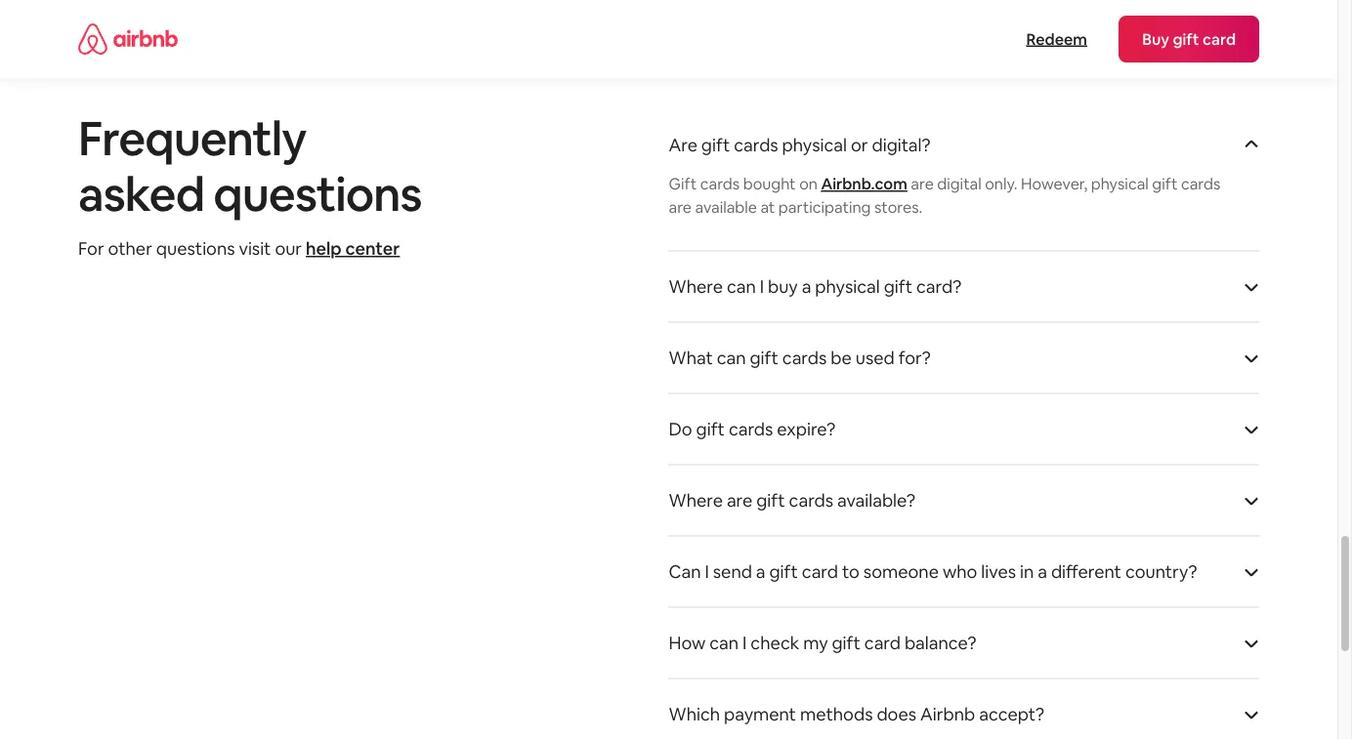Task type: vqa. For each thing, say whether or not it's contained in the screenshot.
"english united states"
no



Task type: describe. For each thing, give the bounding box(es) containing it.
0 horizontal spatial i
[[705, 560, 709, 583]]

in
[[1020, 560, 1034, 583]]

physical inside are digital only. however, physical gift cards are available at participating stores.
[[1091, 174, 1149, 194]]

does
[[877, 703, 917, 726]]

are digital only. however, physical gift cards are available at participating stores.
[[669, 174, 1224, 217]]

can for what
[[717, 346, 746, 369]]

for?
[[899, 346, 931, 369]]

participating
[[778, 197, 871, 217]]

card?
[[916, 275, 962, 298]]

available
[[695, 197, 757, 217]]

which payment methods does airbnb accept?
[[669, 703, 1044, 726]]

can i send a gift card to someone who lives in a different country? button
[[669, 537, 1259, 607]]

accept?
[[979, 703, 1044, 726]]

gift inside dropdown button
[[701, 133, 730, 156]]

frequently asked questions
[[78, 107, 422, 225]]

bought
[[743, 174, 796, 194]]

to
[[842, 560, 860, 583]]

methods
[[800, 703, 873, 726]]

are
[[669, 133, 697, 156]]

visit
[[239, 237, 271, 260]]

help center link
[[306, 237, 400, 260]]

i for where
[[760, 275, 764, 298]]

center
[[345, 237, 400, 260]]

gift cards bought on airbnb.com
[[669, 174, 907, 194]]

check
[[751, 631, 799, 654]]

someone
[[863, 560, 939, 583]]

our
[[275, 237, 302, 260]]

who
[[943, 560, 977, 583]]

frequently
[[78, 107, 306, 168]]

expire?
[[777, 418, 836, 440]]

questions
[[156, 237, 235, 260]]

i for how
[[743, 631, 747, 654]]

2 horizontal spatial a
[[1038, 560, 1047, 583]]

different
[[1051, 560, 1121, 583]]

cards inside where are gift cards available? dropdown button
[[789, 489, 833, 512]]

physical inside dropdown button
[[782, 133, 847, 156]]

asked questions
[[78, 164, 422, 225]]

for
[[78, 237, 104, 260]]

where are gift cards available? button
[[669, 465, 1259, 536]]

or
[[851, 133, 868, 156]]

which
[[669, 703, 720, 726]]

1 vertical spatial are
[[669, 197, 692, 217]]

be
[[831, 346, 852, 369]]

a inside dropdown button
[[802, 275, 811, 298]]

where are gift cards available?
[[669, 489, 915, 512]]

what
[[669, 346, 713, 369]]

airbnb.com
[[821, 174, 907, 194]]

buy
[[768, 275, 798, 298]]

where for where can i buy a physical gift card?
[[669, 275, 723, 298]]

country?
[[1125, 560, 1197, 583]]

0 vertical spatial card
[[802, 560, 838, 583]]

can i send a gift card to someone who lives in a different country?
[[669, 560, 1197, 583]]

only.
[[985, 174, 1018, 194]]



Task type: locate. For each thing, give the bounding box(es) containing it.
1 where from the top
[[669, 275, 723, 298]]

card left to at the right bottom
[[802, 560, 838, 583]]

physical inside dropdown button
[[815, 275, 880, 298]]

cards
[[734, 133, 778, 156], [700, 174, 740, 194], [1181, 174, 1221, 194], [782, 346, 827, 369], [729, 418, 773, 440], [789, 489, 833, 512]]

card left 'balance?'
[[864, 631, 901, 654]]

1 horizontal spatial a
[[802, 275, 811, 298]]

can for how
[[710, 631, 739, 654]]

are gift cards physical or digital?
[[669, 133, 931, 156]]

gift
[[701, 133, 730, 156], [1152, 174, 1178, 194], [884, 275, 913, 298], [750, 346, 778, 369], [696, 418, 725, 440], [756, 489, 785, 512], [769, 560, 798, 583], [832, 631, 861, 654]]

1 horizontal spatial are
[[727, 489, 753, 512]]

for other questions visit our help center
[[78, 237, 400, 260]]

1 horizontal spatial i
[[743, 631, 747, 654]]

0 vertical spatial can
[[727, 275, 756, 298]]

where for where are gift cards available?
[[669, 489, 723, 512]]

what can gift cards be used for?
[[669, 346, 931, 369]]

0 horizontal spatial are
[[669, 197, 692, 217]]

physical up on at the right of page
[[782, 133, 847, 156]]

2 vertical spatial are
[[727, 489, 753, 512]]

cards inside do gift cards expire? dropdown button
[[729, 418, 773, 440]]

2 horizontal spatial are
[[911, 174, 934, 194]]

i
[[760, 275, 764, 298], [705, 560, 709, 583], [743, 631, 747, 654]]

1 vertical spatial can
[[717, 346, 746, 369]]

can right how
[[710, 631, 739, 654]]

can for where
[[727, 275, 756, 298]]

used
[[856, 346, 895, 369]]

a right buy
[[802, 275, 811, 298]]

do gift cards expire?
[[669, 418, 836, 440]]

0 horizontal spatial a
[[756, 560, 765, 583]]

redeem
[[1026, 29, 1088, 49]]

send
[[713, 560, 752, 583]]

a right in
[[1038, 560, 1047, 583]]

i left check
[[743, 631, 747, 654]]

at
[[760, 197, 775, 217]]

where up can
[[669, 489, 723, 512]]

how
[[669, 631, 706, 654]]

do
[[669, 418, 692, 440]]

2 vertical spatial can
[[710, 631, 739, 654]]

my
[[803, 631, 828, 654]]

airbnb.com link
[[821, 174, 907, 194]]

2 horizontal spatial i
[[760, 275, 764, 298]]

a
[[802, 275, 811, 298], [756, 560, 765, 583], [1038, 560, 1047, 583]]

how can i check my gift card balance?
[[669, 631, 976, 654]]

i left buy
[[760, 275, 764, 298]]

on
[[799, 174, 818, 194]]

are up stores.
[[911, 174, 934, 194]]

a right send
[[756, 560, 765, 583]]

can
[[727, 275, 756, 298], [717, 346, 746, 369], [710, 631, 739, 654]]

airbnb
[[920, 703, 975, 726]]

cards inside are digital only. however, physical gift cards are available at participating stores.
[[1181, 174, 1221, 194]]

physical right however,
[[1091, 174, 1149, 194]]

are up send
[[727, 489, 753, 512]]

other
[[108, 237, 152, 260]]

physical
[[782, 133, 847, 156], [1091, 174, 1149, 194], [815, 275, 880, 298]]

are gift cards physical or digital? button
[[669, 110, 1259, 172]]

where up what
[[669, 275, 723, 298]]

are inside dropdown button
[[727, 489, 753, 512]]

card
[[802, 560, 838, 583], [864, 631, 901, 654]]

2 where from the top
[[669, 489, 723, 512]]

can left buy
[[727, 275, 756, 298]]

0 horizontal spatial card
[[802, 560, 838, 583]]

0 vertical spatial i
[[760, 275, 764, 298]]

physical right buy
[[815, 275, 880, 298]]

0 vertical spatial are
[[911, 174, 934, 194]]

balance?
[[905, 631, 976, 654]]

can inside dropdown button
[[710, 631, 739, 654]]

1 vertical spatial physical
[[1091, 174, 1149, 194]]

where
[[669, 275, 723, 298], [669, 489, 723, 512]]

2 vertical spatial i
[[743, 631, 747, 654]]

1 vertical spatial i
[[705, 560, 709, 583]]

i right can
[[705, 560, 709, 583]]

profile element
[[692, 0, 1259, 78]]

how can i check my gift card balance? button
[[669, 608, 1259, 678]]

2 vertical spatial physical
[[815, 275, 880, 298]]

1 vertical spatial card
[[864, 631, 901, 654]]

where can i buy a physical gift card?
[[669, 275, 962, 298]]

are
[[911, 174, 934, 194], [669, 197, 692, 217], [727, 489, 753, 512]]

1 horizontal spatial card
[[864, 631, 901, 654]]

stores.
[[874, 197, 923, 217]]

however,
[[1021, 174, 1088, 194]]

0 vertical spatial where
[[669, 275, 723, 298]]

can right what
[[717, 346, 746, 369]]

lives
[[981, 560, 1016, 583]]

help
[[306, 237, 342, 260]]

gift inside are digital only. however, physical gift cards are available at participating stores.
[[1152, 174, 1178, 194]]

are down gift
[[669, 197, 692, 217]]

what can gift cards be used for? button
[[669, 323, 1259, 393]]

digital
[[937, 174, 982, 194]]

0 vertical spatial physical
[[782, 133, 847, 156]]

where can i buy a physical gift card? button
[[669, 251, 1259, 322]]

digital?
[[872, 133, 931, 156]]

cards inside 'what can gift cards be used for?' dropdown button
[[782, 346, 827, 369]]

which payment methods does airbnb accept? button
[[669, 679, 1259, 740]]

gift
[[669, 174, 697, 194]]

payment
[[724, 703, 796, 726]]

1 vertical spatial where
[[669, 489, 723, 512]]

cards inside are gift cards physical or digital? dropdown button
[[734, 133, 778, 156]]

redeem link
[[1017, 20, 1097, 59]]

i inside dropdown button
[[760, 275, 764, 298]]

do gift cards expire? button
[[669, 394, 1259, 464]]

can
[[669, 560, 701, 583]]

available?
[[837, 489, 915, 512]]



